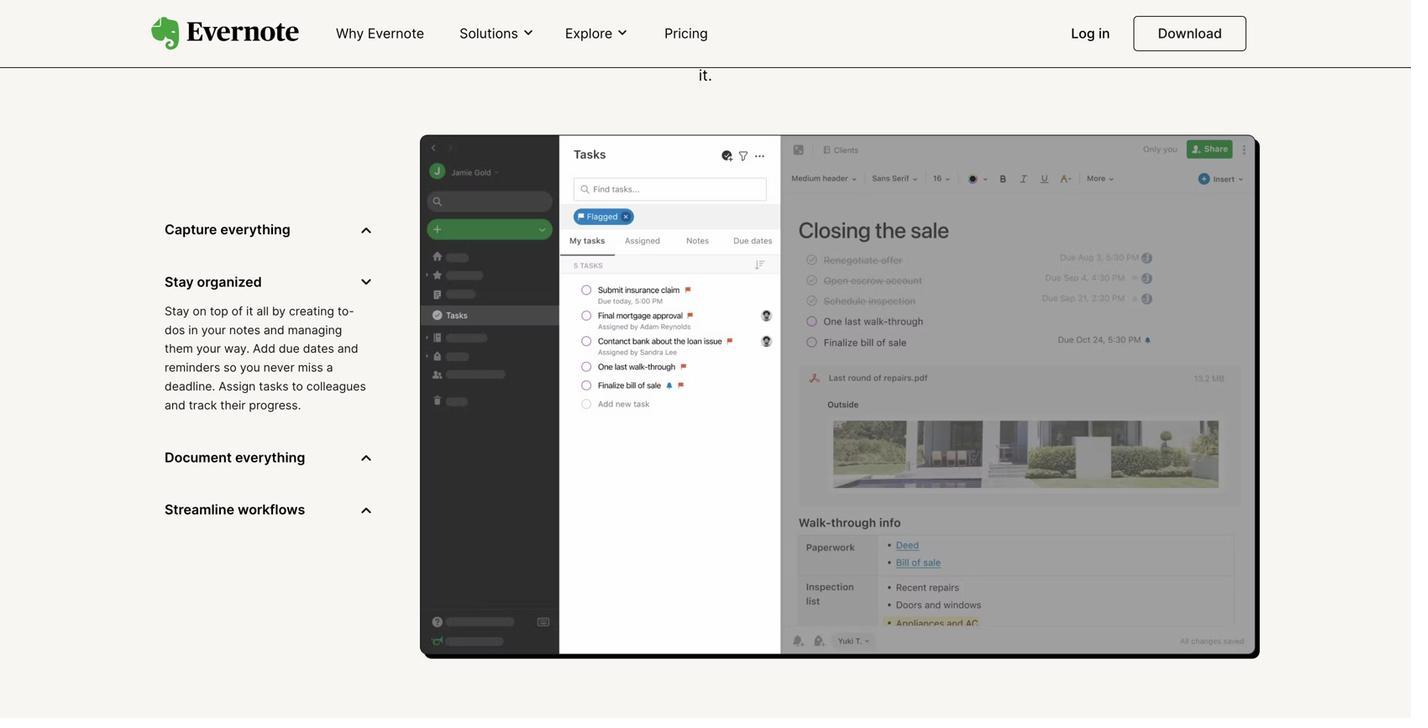 Task type: vqa. For each thing, say whether or not it's contained in the screenshot.
Updates
no



Task type: locate. For each thing, give the bounding box(es) containing it.
it.
[[699, 66, 713, 85]]

you up the project
[[546, 18, 572, 36]]

everything
[[615, 18, 693, 36], [220, 221, 291, 238], [235, 449, 305, 466]]

in
[[1099, 25, 1110, 42], [188, 323, 198, 337]]

never
[[264, 360, 295, 375]]

why
[[336, 25, 364, 42]]

1 vertical spatial it
[[246, 304, 253, 318]]

2 vertical spatial to
[[292, 379, 303, 394]]

organized.
[[854, 18, 930, 36]]

what
[[754, 42, 790, 60]]

1 vertical spatial everything
[[220, 221, 291, 238]]

their
[[220, 398, 246, 412]]

stay up dos
[[165, 304, 189, 318]]

0 vertical spatial in
[[1099, 25, 1110, 42]]

evernote
[[368, 25, 424, 42]]

planning,
[[600, 42, 667, 60]]

organize your way image
[[420, 135, 1260, 659]]

0 horizontal spatial need
[[728, 18, 765, 36]]

them
[[165, 342, 193, 356]]

1 horizontal spatial to
[[703, 42, 718, 60]]

to up what
[[769, 18, 784, 36]]

your down 'top'
[[201, 323, 226, 337]]

your up the reminders
[[196, 342, 221, 356]]

it inside 'with evernote, you have everything you need to keep life organized. use it for note taking, project planning, and to find what you need, when you need it.'
[[968, 18, 977, 36]]

capture
[[165, 221, 217, 238]]

you down "keep"
[[794, 42, 821, 60]]

for
[[430, 42, 450, 60]]

1 horizontal spatial need
[[945, 42, 982, 60]]

everything for capture everything
[[220, 221, 291, 238]]

0 vertical spatial stay
[[165, 274, 194, 290]]

it
[[968, 18, 977, 36], [246, 304, 253, 318]]

capture everything
[[165, 221, 291, 238]]

download
[[1158, 25, 1222, 42]]

your
[[201, 323, 226, 337], [196, 342, 221, 356]]

1 stay from the top
[[165, 274, 194, 290]]

on
[[193, 304, 207, 318]]

need down use
[[945, 42, 982, 60]]

0 vertical spatial everything
[[615, 18, 693, 36]]

need
[[728, 18, 765, 36], [945, 42, 982, 60]]

and
[[671, 42, 698, 60], [264, 323, 284, 337], [338, 342, 358, 356], [165, 398, 185, 412]]

solutions button
[[455, 24, 540, 43]]

0 horizontal spatial in
[[188, 323, 198, 337]]

need up find at the top of the page
[[728, 18, 765, 36]]

to inside stay on top of it all by creating to- dos in your notes and managing them your way. add due dates and reminders so you never miss a deadline. assign tasks to colleagues and track their progress.
[[292, 379, 303, 394]]

deadline.
[[165, 379, 215, 394]]

stay inside stay on top of it all by creating to- dos in your notes and managing them your way. add due dates and reminders so you never miss a deadline. assign tasks to colleagues and track their progress.
[[165, 304, 189, 318]]

log
[[1071, 25, 1095, 42]]

stay
[[165, 274, 194, 290], [165, 304, 189, 318]]

dos
[[165, 323, 185, 337]]

workflows
[[238, 502, 305, 518]]

1 vertical spatial to
[[703, 42, 718, 60]]

0 horizontal spatial it
[[246, 304, 253, 318]]

it inside stay on top of it all by creating to- dos in your notes and managing them your way. add due dates and reminders so you never miss a deadline. assign tasks to colleagues and track their progress.
[[246, 304, 253, 318]]

and down by
[[264, 323, 284, 337]]

log in
[[1071, 25, 1110, 42]]

streamline
[[165, 502, 234, 518]]

a
[[327, 360, 333, 375]]

so
[[224, 360, 237, 375]]

note
[[454, 42, 487, 60]]

you right so
[[240, 360, 260, 375]]

1 vertical spatial stay
[[165, 304, 189, 318]]

of
[[232, 304, 243, 318]]

you down use
[[914, 42, 941, 60]]

stay organized
[[165, 274, 262, 290]]

it right of
[[246, 304, 253, 318]]

to down miss
[[292, 379, 303, 394]]

1 horizontal spatial in
[[1099, 25, 1110, 42]]

in right dos
[[188, 323, 198, 337]]

to up it.
[[703, 42, 718, 60]]

stay for stay on top of it all by creating to- dos in your notes and managing them your way. add due dates and reminders so you never miss a deadline. assign tasks to colleagues and track their progress.
[[165, 304, 189, 318]]

2 stay from the top
[[165, 304, 189, 318]]

way.
[[224, 342, 250, 356]]

in right log
[[1099, 25, 1110, 42]]

1 horizontal spatial it
[[968, 18, 977, 36]]

1 vertical spatial in
[[188, 323, 198, 337]]

find
[[722, 42, 750, 60]]

it right use
[[968, 18, 977, 36]]

explore
[[565, 25, 613, 41]]

you
[[546, 18, 572, 36], [697, 18, 724, 36], [794, 42, 821, 60], [914, 42, 941, 60], [240, 360, 260, 375]]

everything up planning,
[[615, 18, 693, 36]]

everything up organized
[[220, 221, 291, 238]]

stay up on
[[165, 274, 194, 290]]

stay on top of it all by creating to- dos in your notes and managing them your way. add due dates and reminders so you never miss a deadline. assign tasks to colleagues and track their progress.
[[165, 304, 366, 412]]

everything for document everything
[[235, 449, 305, 466]]

to
[[769, 18, 784, 36], [703, 42, 718, 60], [292, 379, 303, 394]]

by
[[272, 304, 286, 318]]

0 vertical spatial it
[[968, 18, 977, 36]]

creating
[[289, 304, 334, 318]]

why evernote link
[[326, 18, 434, 50]]

to-
[[338, 304, 354, 318]]

organized
[[197, 274, 262, 290]]

dates
[[303, 342, 334, 356]]

life
[[828, 18, 850, 36]]

0 horizontal spatial to
[[292, 379, 303, 394]]

download link
[[1134, 16, 1247, 51]]

use
[[935, 18, 963, 36]]

2 vertical spatial everything
[[235, 449, 305, 466]]

2 horizontal spatial to
[[769, 18, 784, 36]]

and down pricing
[[671, 42, 698, 60]]

everything down progress.
[[235, 449, 305, 466]]

pricing
[[665, 25, 708, 42]]



Task type: describe. For each thing, give the bounding box(es) containing it.
reminders
[[165, 360, 220, 375]]

0 vertical spatial need
[[728, 18, 765, 36]]

stay for stay organized
[[165, 274, 194, 290]]

you up find at the top of the page
[[697, 18, 724, 36]]

when
[[870, 42, 910, 60]]

have
[[576, 18, 611, 36]]

taking,
[[491, 42, 541, 60]]

log in link
[[1061, 18, 1120, 50]]

you inside stay on top of it all by creating to- dos in your notes and managing them your way. add due dates and reminders so you never miss a deadline. assign tasks to colleagues and track their progress.
[[240, 360, 260, 375]]

progress.
[[249, 398, 301, 412]]

pricing link
[[655, 18, 718, 50]]

colleagues
[[306, 379, 366, 394]]

tasks
[[259, 379, 289, 394]]

due
[[279, 342, 300, 356]]

with evernote, you have everything you need to keep life organized. use it for note taking, project planning, and to find what you need, when you need it.
[[430, 18, 982, 85]]

project
[[545, 42, 596, 60]]

need,
[[825, 42, 866, 60]]

track
[[189, 398, 217, 412]]

document
[[165, 449, 232, 466]]

assign
[[219, 379, 256, 394]]

managing
[[288, 323, 342, 337]]

explore button
[[560, 24, 634, 43]]

add
[[253, 342, 275, 356]]

streamline workflows
[[165, 502, 305, 518]]

1 vertical spatial your
[[196, 342, 221, 356]]

and inside 'with evernote, you have everything you need to keep life organized. use it for note taking, project planning, and to find what you need, when you need it.'
[[671, 42, 698, 60]]

all
[[257, 304, 269, 318]]

0 vertical spatial your
[[201, 323, 226, 337]]

miss
[[298, 360, 323, 375]]

keep
[[788, 18, 824, 36]]

and right dates
[[338, 342, 358, 356]]

evernote,
[[472, 18, 541, 36]]

0 vertical spatial to
[[769, 18, 784, 36]]

why evernote
[[336, 25, 424, 42]]

and down deadline.
[[165, 398, 185, 412]]

top
[[210, 304, 228, 318]]

everything inside 'with evernote, you have everything you need to keep life organized. use it for note taking, project planning, and to find what you need, when you need it.'
[[615, 18, 693, 36]]

solutions
[[460, 25, 518, 41]]

evernote logo image
[[151, 17, 299, 50]]

notes
[[229, 323, 260, 337]]

with
[[434, 18, 468, 36]]

document everything
[[165, 449, 305, 466]]

in inside stay on top of it all by creating to- dos in your notes and managing them your way. add due dates and reminders so you never miss a deadline. assign tasks to colleagues and track their progress.
[[188, 323, 198, 337]]

1 vertical spatial need
[[945, 42, 982, 60]]



